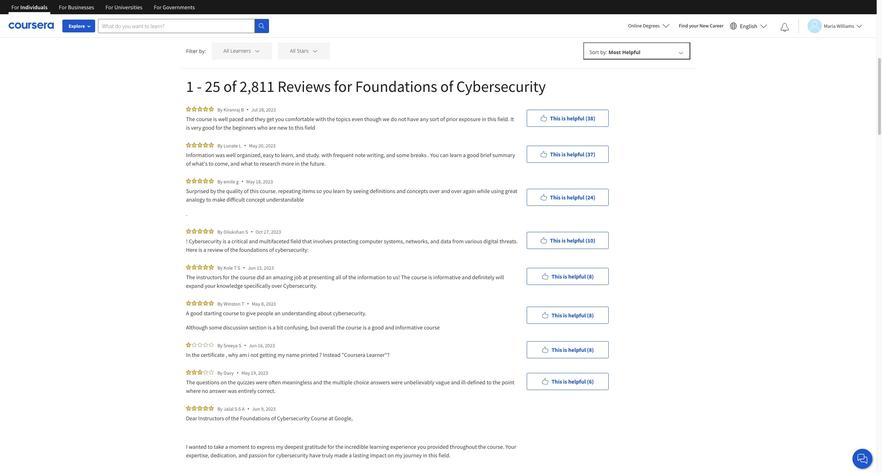 Task type: locate. For each thing, give the bounding box(es) containing it.
2 (8) from the top
[[588, 312, 594, 319]]

and left definitely
[[462, 274, 471, 281]]

star image
[[192, 343, 197, 348], [198, 343, 203, 348], [203, 343, 208, 348], [209, 343, 214, 348], [203, 370, 208, 375], [209, 370, 214, 375]]

jalal
[[224, 406, 234, 413]]

0 vertical spatial you
[[275, 116, 284, 123]]

good left brief
[[467, 152, 480, 159]]

all stars button
[[278, 42, 330, 60]]

find your new career
[[680, 22, 724, 29]]

25
[[205, 77, 221, 96]]

1 vertical spatial you
[[323, 188, 332, 195]]

1 vertical spatial some
[[209, 324, 222, 331]]

2023 inside by davy • may 19, 2023
[[258, 370, 268, 377]]

2023 right '8,'
[[266, 301, 276, 307]]

the inside information was well organized, easy to learn, and study. with frequent note writing, and some breaks . you can learn a good brief summary of what's to come, and what to research more in the future.
[[301, 160, 309, 167]]

your inside the instructors for the course did an amazing job at presenting all of the information to us! the course is informative and definitely will expand your knowledge specifically over cybersecurity.
[[205, 283, 216, 290]]

filter by:
[[186, 48, 206, 54]]

to right defined
[[487, 379, 492, 386]]

0 horizontal spatial by:
[[199, 48, 206, 54]]

by for cybersecurity
[[218, 229, 223, 235]]

1 vertical spatial course.
[[488, 444, 505, 451]]

may left 18,
[[247, 179, 255, 185]]

1 vertical spatial have
[[310, 452, 321, 459]]

1 horizontal spatial course.
[[488, 444, 505, 451]]

(37)
[[586, 151, 596, 158]]

learn right so
[[333, 188, 346, 195]]

0 horizontal spatial a
[[186, 310, 189, 317]]

show notifications image
[[781, 23, 790, 32]]

field. down the provided at the bottom of page
[[439, 452, 451, 459]]

1 vertical spatial was
[[228, 388, 237, 395]]

2023 for by emile g • may 18, 2023
[[263, 179, 273, 185]]

helpful inside button
[[567, 237, 585, 244]]

amazing
[[273, 274, 293, 281]]

None search field
[[98, 19, 269, 33]]

this is helpful (8) button
[[527, 268, 609, 285], [527, 307, 609, 324], [527, 342, 609, 359]]

the up 'made'
[[336, 444, 344, 451]]

1 vertical spatial jun
[[249, 343, 257, 349]]

but
[[310, 324, 319, 331]]

by inside the by kiranraj b • jul 28, 2023
[[218, 106, 223, 113]]

the down critical
[[230, 246, 238, 254]]

learn
[[450, 152, 462, 159], [333, 188, 346, 195]]

7 by from the top
[[218, 343, 223, 349]]

what
[[241, 160, 253, 167]]

1 horizontal spatial a
[[242, 406, 245, 413]]

well inside information was well organized, easy to learn, and study. with frequent note writing, and some breaks . you can learn a good brief summary of what's to come, and what to research more in the future.
[[226, 152, 236, 159]]

8 by from the top
[[218, 370, 223, 377]]

ill-
[[462, 379, 468, 386]]

4 by from the top
[[218, 229, 223, 235]]

0 vertical spatial at
[[303, 274, 308, 281]]

2 horizontal spatial you
[[418, 444, 427, 451]]

a
[[186, 310, 189, 317], [242, 406, 245, 413]]

1 vertical spatial your
[[205, 283, 216, 290]]

1 vertical spatial learn
[[333, 188, 346, 195]]

2 horizontal spatial cybersecurity
[[457, 77, 546, 96]]

field down comfortable
[[305, 124, 315, 131]]

online degrees button
[[623, 18, 676, 34]]

5 by from the top
[[218, 265, 223, 271]]

and inside the instructors for the course did an amazing job at presenting all of the information to us! the course is informative and definitely will expand your knowledge specifically over cybersecurity.
[[462, 274, 471, 281]]

2023 right 13,
[[264, 265, 274, 271]]

this left "it"
[[488, 116, 497, 123]]

1 horizontal spatial by:
[[601, 49, 608, 56]]

some down starting
[[209, 324, 222, 331]]

more
[[282, 160, 294, 167]]

see all 5 star reviews
[[186, 17, 238, 24]]

filled star image
[[186, 107, 191, 112], [192, 107, 197, 112], [198, 107, 203, 112], [209, 107, 214, 112], [186, 143, 191, 148], [192, 143, 197, 148], [186, 179, 191, 184], [198, 179, 203, 184], [203, 179, 208, 184], [209, 179, 214, 184], [186, 229, 191, 234], [198, 229, 203, 234], [209, 229, 214, 234], [192, 265, 197, 270], [198, 265, 203, 270], [203, 265, 208, 270], [209, 265, 214, 270], [203, 301, 208, 306], [209, 301, 214, 306], [186, 370, 191, 375], [192, 370, 197, 375], [192, 406, 197, 411], [203, 406, 208, 411], [209, 406, 214, 411]]

t inside by kole t s • jun 13, 2023
[[234, 265, 237, 271]]

1 vertical spatial in
[[295, 160, 300, 167]]

have inside i wanted to take a moment to express my deepest gratitude for the incredible learning experience you provided throughout the course. your expertise, dedication, and passion for cybersecurity have truly made a lasting impact on my journey in this field.
[[310, 452, 321, 459]]

1 all from the left
[[224, 48, 229, 54]]

well
[[218, 116, 228, 123], [226, 152, 236, 159]]

8,
[[261, 301, 265, 307]]

0 vertical spatial your
[[690, 22, 699, 29]]

0 vertical spatial field.
[[498, 116, 510, 123]]

1 for from the left
[[11, 4, 19, 11]]

this for information was well organized, easy to learn, and study. with frequent note writing, and some breaks . you can learn a good brief summary of what's to come, and what to research more in the future.
[[551, 151, 561, 158]]

1 vertical spatial with
[[322, 152, 332, 159]]

for inside the instructors for the course did an amazing job at presenting all of the information to us! the course is informative and definitely will expand your knowledge specifically over cybersecurity.
[[223, 274, 230, 281]]

2023 right 18,
[[263, 179, 273, 185]]

of inside the course is well paced and they get you comfortable with the topics even though we do not have any sort of prior exposure in this field. it is very good for the beginners who are new to this field
[[441, 116, 445, 123]]

this for in the certificate , why am i not getting my name printed ? instead "coursera learner"?
[[552, 347, 563, 354]]

0 vertical spatial this is helpful (8)
[[552, 273, 594, 280]]

in inside i wanted to take a moment to express my deepest gratitude for the incredible learning experience you provided throughout the course. your expertise, dedication, and passion for cybersecurity have truly made a lasting impact on my journey in this field.
[[423, 452, 428, 459]]

an right people
[[275, 310, 281, 317]]

this up concept
[[250, 188, 259, 195]]

by inside by emile g • may 18, 2023
[[218, 179, 223, 185]]

passion
[[249, 452, 267, 459]]

did
[[257, 274, 265, 281]]

using
[[492, 188, 504, 195]]

foundations up 'do'
[[356, 77, 438, 96]]

may for this is helpful (37)
[[249, 143, 258, 149]]

data
[[441, 238, 452, 245]]

9 by from the top
[[218, 406, 223, 413]]

1 horizontal spatial not
[[398, 116, 407, 123]]

answer
[[209, 388, 227, 395]]

you up journey
[[418, 444, 427, 451]]

s for •
[[235, 406, 237, 413]]

and left the concepts
[[397, 188, 406, 195]]

by: right filter on the left
[[199, 48, 206, 54]]

3 this is helpful (8) button from the top
[[527, 342, 609, 359]]

research
[[260, 160, 281, 167]]

2 were from the left
[[391, 379, 403, 386]]

1 horizontal spatial by
[[347, 188, 352, 195]]

your down instructors in the left bottom of the page
[[205, 283, 216, 290]]

2023 for by lunate l • may 20, 2023
[[266, 143, 276, 149]]

0 vertical spatial with
[[316, 116, 326, 123]]

2 horizontal spatial in
[[482, 116, 487, 123]]

0 vertical spatial informative
[[434, 274, 461, 281]]

1 vertical spatial (8)
[[588, 312, 594, 319]]

t inside the by winston t • may 8, 2023
[[242, 301, 244, 307]]

with
[[316, 116, 326, 123], [322, 152, 332, 159]]

by inside by sreeya s • jun 16, 2023
[[218, 343, 223, 349]]

of right sort on the top left of page
[[441, 116, 445, 123]]

this inside surprised by the quality of this course. repeating items so you learn by seeing definitions and concepts over and over again while using great analogy to make difficult concept understandable
[[250, 188, 259, 195]]

0 horizontal spatial an
[[266, 274, 272, 281]]

filled star image
[[203, 107, 208, 112], [198, 143, 203, 148], [203, 143, 208, 148], [209, 143, 214, 148], [192, 179, 197, 184], [192, 229, 197, 234], [203, 229, 208, 234], [186, 265, 191, 270], [186, 301, 191, 306], [192, 301, 197, 306], [198, 301, 203, 306], [186, 343, 191, 348], [198, 370, 203, 375], [186, 406, 191, 411], [198, 406, 203, 411]]

1 by from the top
[[218, 106, 223, 113]]

2023 inside by lunate l • may 20, 2023
[[266, 143, 276, 149]]

and down 'moment'
[[239, 452, 248, 459]]

0 horizontal spatial field.
[[439, 452, 451, 459]]

we
[[383, 116, 390, 123]]

2023 for by dilukshan s • oct 27, 2023
[[271, 229, 281, 235]]

you up new
[[275, 116, 284, 123]]

the instructors for the course did an amazing job at presenting all of the information to us! the course is informative and definitely will expand your knowledge specifically over cybersecurity.
[[186, 274, 506, 290]]

1 vertical spatial this is helpful (8) button
[[527, 307, 609, 324]]

this is helpful (8) for the instructors for the course did an amazing job at presenting all of the information to us! the course is informative and definitely will expand your knowledge specifically over cybersecurity.
[[552, 273, 594, 280]]

for left individuals
[[11, 4, 19, 11]]

1 horizontal spatial all
[[336, 274, 342, 281]]

2 by from the top
[[218, 143, 223, 149]]

2023 inside by kole t s • jun 13, 2023
[[264, 265, 274, 271]]

not right i
[[251, 352, 259, 359]]

0 vertical spatial jun
[[248, 265, 256, 271]]

good inside the course is well paced and they get you comfortable with the topics even though we do not have any sort of prior exposure in this field. it is very good for the beginners who are new to this field
[[203, 124, 215, 131]]

for
[[11, 4, 19, 11], [59, 4, 67, 11], [106, 4, 113, 11], [154, 4, 162, 11]]

• right g
[[242, 178, 244, 185]]

1 horizontal spatial have
[[408, 116, 419, 123]]

for inside the course is well paced and they get you comfortable with the topics even though we do not have any sort of prior exposure in this field. it is very good for the beginners who are new to this field
[[216, 124, 223, 131]]

systems,
[[384, 238, 405, 245]]

provided
[[428, 444, 449, 451]]

by: right "sort"
[[601, 49, 608, 56]]

learn inside surprised by the quality of this course. repeating items so you learn by seeing definitions and concepts over and over again while using great analogy to make difficult concept understandable
[[333, 188, 346, 195]]

course. left your
[[488, 444, 505, 451]]

course. down 18,
[[260, 188, 277, 195]]

may inside by lunate l • may 20, 2023
[[249, 143, 258, 149]]

for for individuals
[[11, 4, 19, 11]]

for individuals
[[11, 4, 48, 11]]

the left multiple
[[324, 379, 332, 386]]

this is helpful (8) button for the instructors for the course did an amazing job at presenting all of the information to us! the course is informative and definitely will expand your knowledge specifically over cybersecurity.
[[527, 268, 609, 285]]

3 (8) from the top
[[588, 347, 594, 354]]

1 vertical spatial at
[[329, 415, 334, 422]]

your right find
[[690, 22, 699, 29]]

0 horizontal spatial by
[[210, 188, 216, 195]]

2 vertical spatial in
[[423, 452, 428, 459]]

in inside information was well organized, easy to learn, and study. with frequent note writing, and some breaks . you can learn a good brief summary of what's to come, and what to research more in the future.
[[295, 160, 300, 167]]

coursera image
[[9, 20, 54, 31]]

dear
[[186, 415, 197, 422]]

in right more
[[295, 160, 300, 167]]

by up starting
[[218, 301, 223, 307]]

2023 for by sreeya s • jun 16, 2023
[[265, 343, 275, 349]]

and down the by kiranraj b • jul 28, 2023
[[245, 116, 254, 123]]

i
[[248, 352, 250, 359]]

(8)
[[588, 273, 594, 280], [588, 312, 594, 319], [588, 347, 594, 354]]

0 vertical spatial foundations
[[356, 77, 438, 96]]

cybersecurity inside ! cybersecurity is a critical and multifaceted field that involves protecting computer systems, networks, and data from various digital threats. here is a review of the foundations of cybersecurity:
[[189, 238, 222, 245]]

my
[[278, 352, 285, 359], [276, 444, 284, 451], [395, 452, 403, 459]]

field.
[[498, 116, 510, 123], [439, 452, 451, 459]]

the up where
[[186, 379, 195, 386]]

1 by from the left
[[210, 188, 216, 195]]

s
[[246, 229, 248, 235], [238, 265, 240, 271], [239, 343, 242, 349], [235, 406, 237, 413], [238, 406, 241, 413]]

the right in
[[192, 352, 200, 359]]

this inside i wanted to take a moment to express my deepest gratitude for the incredible learning experience you provided throughout the course. your expertise, dedication, and passion for cybersecurity have truly made a lasting impact on my journey in this field.
[[429, 452, 438, 459]]

on inside the questions on the quizzes were often meaningless and the multiple choice answers were unbelievably vague and ill-defined to the point where no answer was entirely correct.
[[221, 379, 227, 386]]

1 horizontal spatial learn
[[450, 152, 462, 159]]

understandable
[[266, 196, 304, 203]]

this is helpful (37) button
[[527, 146, 609, 163]]

questions
[[196, 379, 220, 386]]

well inside the course is well paced and they get you comfortable with the topics even though we do not have any sort of prior exposure in this field. it is very good for the beginners who are new to this field
[[218, 116, 228, 123]]

a up learner"?
[[368, 324, 371, 331]]

and right writing,
[[386, 152, 396, 159]]

informative
[[434, 274, 461, 281], [396, 324, 423, 331]]

of inside the instructors for the course did an amazing job at presenting all of the information to us! the course is informative and definitely will expand your knowledge specifically over cybersecurity.
[[343, 274, 348, 281]]

chat with us image
[[858, 454, 869, 465]]

field up 'cybersecurity:'
[[291, 238, 301, 245]]

2 all from the left
[[290, 48, 296, 54]]

1 horizontal spatial were
[[391, 379, 403, 386]]

2 vertical spatial cybersecurity
[[277, 415, 310, 422]]

not inside the course is well paced and they get you comfortable with the topics even though we do not have any sort of prior exposure in this field. it is very good for the beginners who are new to this field
[[398, 116, 407, 123]]

0 horizontal spatial cybersecurity
[[189, 238, 222, 245]]

2 chevron down image from the left
[[312, 48, 319, 54]]

s inside by dilukshan s • oct 27, 2023
[[246, 229, 248, 235]]

have down gratitude
[[310, 452, 321, 459]]

2023 for by winston t • may 8, 2023
[[266, 301, 276, 307]]

0 horizontal spatial over
[[272, 283, 282, 290]]

this for the instructors for the course did an amazing job at presenting all of the information to us! the course is informative and definitely will expand your knowledge specifically over cybersecurity.
[[552, 273, 563, 280]]

critical
[[232, 238, 248, 245]]

by for questions
[[218, 370, 223, 377]]

express
[[257, 444, 275, 451]]

online
[[629, 22, 643, 29]]

the down study. at the top of the page
[[301, 160, 309, 167]]

a right jalal
[[242, 406, 245, 413]]

1 this is helpful (8) from the top
[[552, 273, 594, 280]]

all inside button
[[196, 17, 202, 24]]

3 this is helpful (8) from the top
[[552, 347, 594, 354]]

0 horizontal spatial field
[[291, 238, 301, 245]]

chevron down image inside the all stars button
[[312, 48, 319, 54]]

1 horizontal spatial in
[[423, 452, 428, 459]]

by left dilukshan
[[218, 229, 223, 235]]

learn,
[[281, 152, 295, 159]]

an inside the instructors for the course did an amazing job at presenting all of the information to us! the course is informative and definitely will expand your knowledge specifically over cybersecurity.
[[266, 274, 272, 281]]

jun inside by jalal s s a • jun 9, 2023
[[252, 406, 260, 413]]

this down comfortable
[[295, 124, 304, 131]]

field. left "it"
[[498, 116, 510, 123]]

by jalal s s a • jun 9, 2023
[[218, 406, 276, 413]]

0 vertical spatial (8)
[[588, 273, 594, 280]]

involves
[[313, 238, 333, 245]]

some inside information was well organized, easy to learn, and study. with frequent note writing, and some breaks . you can learn a good brief summary of what's to come, and what to research more in the future.
[[397, 152, 410, 159]]

by inside by dilukshan s • oct 27, 2023
[[218, 229, 223, 235]]

2 for from the left
[[59, 4, 67, 11]]

and left data
[[431, 238, 440, 245]]

of right presenting
[[343, 274, 348, 281]]

0 horizontal spatial all
[[196, 17, 202, 24]]

multiple
[[333, 379, 353, 386]]

may inside the by winston t • may 8, 2023
[[252, 301, 260, 307]]

by inside by lunate l • may 20, 2023
[[218, 143, 223, 149]]

was inside the questions on the quizzes were often meaningless and the multiple choice answers were unbelievably vague and ill-defined to the point where no answer was entirely correct.
[[228, 388, 237, 395]]

t right kole
[[234, 265, 237, 271]]

well down lunate
[[226, 152, 236, 159]]

for left universities
[[106, 4, 113, 11]]

for left governments
[[154, 4, 162, 11]]

chevron down image for learners
[[255, 48, 261, 54]]

3 for from the left
[[106, 4, 113, 11]]

by
[[218, 106, 223, 113], [218, 143, 223, 149], [218, 179, 223, 185], [218, 229, 223, 235], [218, 265, 223, 271], [218, 301, 223, 307], [218, 343, 223, 349], [218, 370, 223, 377], [218, 406, 223, 413]]

this is helpful (8) button for in the certificate , why am i not getting my name printed ? instead "coursera learner"?
[[527, 342, 609, 359]]

may left "19,"
[[242, 370, 250, 377]]

2023 right 16, at the left bottom
[[265, 343, 275, 349]]

0 horizontal spatial all
[[224, 48, 229, 54]]

t right winston
[[242, 301, 244, 307]]

helpful inside button
[[567, 151, 585, 158]]

the inside the course is well paced and they get you comfortable with the topics even though we do not have any sort of prior exposure in this field. it is very good for the beginners who are new to this field
[[186, 116, 195, 123]]

!
[[186, 238, 188, 245]]

course inside the course is well paced and they get you comfortable with the topics even though we do not have any sort of prior exposure in this field. it is very good for the beginners who are new to this field
[[196, 116, 212, 123]]

for right the very
[[216, 124, 223, 131]]

helpful for the questions on the quizzes were often meaningless and the multiple choice answers were unbelievably vague and ill-defined to the point where no answer was entirely correct.
[[569, 378, 586, 385]]

0 vertical spatial this is helpful (8) button
[[527, 268, 609, 285]]

helpful for in the certificate , why am i not getting my name printed ? instead "coursera learner"?
[[569, 347, 586, 354]]

foundations down 9,
[[240, 415, 270, 422]]

for up truly
[[328, 444, 335, 451]]

reviews
[[278, 77, 331, 96]]

s inside by sreeya s • jun 16, 2023
[[239, 343, 242, 349]]

0 vertical spatial field
[[305, 124, 315, 131]]

all inside button
[[290, 48, 296, 54]]

1 horizontal spatial all
[[290, 48, 296, 54]]

1 vertical spatial on
[[388, 452, 394, 459]]

all
[[224, 48, 229, 54], [290, 48, 296, 54]]

jun left 16, at the left bottom
[[249, 343, 257, 349]]

2023 inside by dilukshan s • oct 27, 2023
[[271, 229, 281, 235]]

computer
[[360, 238, 383, 245]]

may inside by emile g • may 18, 2023
[[247, 179, 255, 185]]

and inside i wanted to take a moment to express my deepest gratitude for the incredible learning experience you provided throughout the course. your expertise, dedication, and passion for cybersecurity have truly made a lasting impact on my journey in this field.
[[239, 452, 248, 459]]

by kole t s • jun 13, 2023
[[218, 265, 274, 271]]

course
[[196, 116, 212, 123], [240, 274, 256, 281], [412, 274, 428, 281], [223, 310, 239, 317], [346, 324, 362, 331], [424, 324, 440, 331]]

a up "although"
[[186, 310, 189, 317]]

a inside information was well organized, easy to learn, and study. with frequent note writing, and some breaks . you can learn a good brief summary of what's to come, and what to research more in the future.
[[463, 152, 466, 159]]

is inside button
[[562, 151, 566, 158]]

this is helpful (37)
[[551, 151, 596, 158]]

2 vertical spatial this is helpful (8)
[[552, 347, 594, 354]]

0 horizontal spatial course.
[[260, 188, 277, 195]]

the inside the questions on the quizzes were often meaningless and the multiple choice answers were unbelievably vague and ill-defined to the point where no answer was entirely correct.
[[186, 379, 195, 386]]

6 by from the top
[[218, 301, 223, 307]]

of inside information was well organized, easy to learn, and study. with frequent note writing, and some breaks . you can learn a good brief summary of what's to come, and what to research more in the future.
[[186, 160, 191, 167]]

of right "review"
[[225, 246, 229, 254]]

all right presenting
[[336, 274, 342, 281]]

seeing
[[354, 188, 369, 195]]

you inside i wanted to take a moment to express my deepest gratitude for the incredible learning experience you provided throughout the course. your expertise, dedication, and passion for cybersecurity have truly made a lasting impact on my journey in this field.
[[418, 444, 427, 451]]

were up correct. in the left of the page
[[256, 379, 268, 386]]

this inside button
[[551, 237, 561, 244]]

it
[[511, 116, 514, 123]]

2 vertical spatial you
[[418, 444, 427, 451]]

with inside the course is well paced and they get you comfortable with the topics even though we do not have any sort of prior exposure in this field. it is very good for the beginners who are new to this field
[[316, 116, 326, 123]]

good up learner"?
[[372, 324, 384, 331]]

that
[[302, 238, 312, 245]]

learn inside information was well organized, easy to learn, and study. with frequent note writing, and some breaks . you can learn a good brief summary of what's to come, and what to research more in the future.
[[450, 152, 462, 159]]

0 vertical spatial in
[[482, 116, 487, 123]]

though
[[365, 116, 382, 123]]

a right can
[[463, 152, 466, 159]]

• for by sreeya s • jun 16, 2023
[[244, 342, 246, 349]]

3 by from the top
[[218, 179, 223, 185]]

0 vertical spatial on
[[221, 379, 227, 386]]

by left lunate
[[218, 143, 223, 149]]

19,
[[251, 370, 257, 377]]

expand
[[186, 283, 204, 290]]

0 horizontal spatial was
[[216, 152, 225, 159]]

1 this is helpful (8) button from the top
[[527, 268, 609, 285]]

2 this is helpful (8) from the top
[[552, 312, 594, 319]]

1 horizontal spatial cybersecurity
[[277, 415, 310, 422]]

in right 'exposure'
[[482, 116, 487, 123]]

by inside by kole t s • jun 13, 2023
[[218, 265, 223, 271]]

0 horizontal spatial were
[[256, 379, 268, 386]]

1 vertical spatial a
[[242, 406, 245, 413]]

google,
[[335, 415, 353, 422]]

0 vertical spatial .
[[428, 152, 429, 159]]

1 horizontal spatial .
[[428, 152, 429, 159]]

0 vertical spatial course.
[[260, 188, 277, 195]]

to right new
[[289, 124, 294, 131]]

1 vertical spatial foundations
[[240, 415, 270, 422]]

all for all stars
[[290, 48, 296, 54]]

by up make
[[210, 188, 216, 195]]

2023 inside the by kiranraj b • jul 28, 2023
[[266, 106, 276, 113]]

the left point
[[493, 379, 501, 386]]

instructors
[[198, 415, 224, 422]]

1 vertical spatial well
[[226, 152, 236, 159]]

0 vertical spatial learn
[[450, 152, 462, 159]]

all inside button
[[224, 48, 229, 54]]

organized,
[[237, 152, 262, 159]]

informative inside the instructors for the course did an amazing job at presenting all of the information to us! the course is informative and definitely will expand your knowledge specifically over cybersecurity.
[[434, 274, 461, 281]]

What do you want to learn? text field
[[98, 19, 255, 33]]

4 for from the left
[[154, 4, 162, 11]]

s for 16,
[[239, 343, 242, 349]]

for up "topics"
[[334, 77, 352, 96]]

1 horizontal spatial t
[[242, 301, 244, 307]]

for down express on the left bottom of page
[[268, 452, 275, 459]]

1 horizontal spatial you
[[323, 188, 332, 195]]

getting
[[260, 352, 277, 359]]

was right answer
[[228, 388, 237, 395]]

over inside the instructors for the course did an amazing job at presenting all of the information to us! the course is informative and definitely will expand your knowledge specifically over cybersecurity.
[[272, 283, 282, 290]]

over down amazing
[[272, 283, 282, 290]]

for for governments
[[154, 4, 162, 11]]

my down experience
[[395, 452, 403, 459]]

well down kiranraj
[[218, 116, 228, 123]]

0 horizontal spatial your
[[205, 283, 216, 290]]

jun left 9,
[[252, 406, 260, 413]]

2 vertical spatial jun
[[252, 406, 260, 413]]

1 vertical spatial not
[[251, 352, 259, 359]]

0 horizontal spatial you
[[275, 116, 284, 123]]

2023 inside by sreeya s • jun 16, 2023
[[265, 343, 275, 349]]

. down analogy
[[186, 210, 188, 218]]

by left kole
[[218, 265, 223, 271]]

1 vertical spatial .
[[186, 210, 188, 218]]

may for this is helpful (24)
[[247, 179, 255, 185]]

0 horizontal spatial t
[[234, 265, 237, 271]]

for for universities
[[106, 4, 113, 11]]

2023 inside the by winston t • may 8, 2023
[[266, 301, 276, 307]]

this
[[488, 116, 497, 123], [295, 124, 304, 131], [250, 188, 259, 195], [429, 452, 438, 459]]

0 horizontal spatial .
[[186, 210, 188, 218]]

1 horizontal spatial informative
[[434, 274, 461, 281]]

can
[[440, 152, 449, 159]]

i
[[186, 444, 188, 451]]

0 horizontal spatial foundations
[[240, 415, 270, 422]]

1 vertical spatial all
[[336, 274, 342, 281]]

• up am
[[244, 342, 246, 349]]

all inside the instructors for the course did an amazing job at presenting all of the information to us! the course is informative and definitely will expand your knowledge specifically over cybersecurity.
[[336, 274, 342, 281]]

2 vertical spatial this is helpful (8) button
[[527, 342, 609, 359]]

course. inside surprised by the quality of this course. repeating items so you learn by seeing definitions and concepts over and over again while using great analogy to make difficult concept understandable
[[260, 188, 277, 195]]

1 horizontal spatial your
[[690, 22, 699, 29]]

english button
[[728, 14, 771, 37]]

chevron down image inside the all learners button
[[255, 48, 261, 54]]

and left ill-
[[451, 379, 461, 386]]

2023 inside by jalal s s a • jun 9, 2023
[[266, 406, 276, 413]]

are
[[269, 124, 277, 131]]

1 (8) from the top
[[588, 273, 594, 280]]

1
[[186, 77, 194, 96]]

good inside information was well organized, easy to learn, and study. with frequent note writing, and some breaks . you can learn a good brief summary of what's to come, and what to research more in the future.
[[467, 152, 480, 159]]

1 vertical spatial field
[[291, 238, 301, 245]]

0 horizontal spatial not
[[251, 352, 259, 359]]

2023 right 28,
[[266, 106, 276, 113]]

my right express on the left bottom of page
[[276, 444, 284, 451]]

all stars
[[290, 48, 309, 54]]

this is helpful (24)
[[551, 194, 596, 201]]

maria williams
[[825, 23, 855, 29]]

on
[[221, 379, 227, 386], [388, 452, 394, 459]]

review
[[208, 246, 223, 254]]

1 horizontal spatial on
[[388, 452, 394, 459]]

2023 inside by emile g • may 18, 2023
[[263, 179, 273, 185]]

2023
[[266, 106, 276, 113], [266, 143, 276, 149], [263, 179, 273, 185], [271, 229, 281, 235], [264, 265, 274, 271], [266, 301, 276, 307], [265, 343, 275, 349], [258, 370, 268, 377], [266, 406, 276, 413]]

of inside surprised by the quality of this course. repeating items so you learn by seeing definitions and concepts over and over again while using great analogy to make difficult concept understandable
[[244, 188, 249, 195]]

0 horizontal spatial chevron down image
[[255, 48, 261, 54]]

1 horizontal spatial chevron down image
[[312, 48, 319, 54]]

to right the what
[[254, 160, 259, 167]]

the down paced
[[224, 124, 232, 131]]

the up expand
[[186, 274, 195, 281]]

by inside by davy • may 19, 2023
[[218, 370, 223, 377]]

information was well organized, easy to learn, and study. with frequent note writing, and some breaks . you can learn a good brief summary of what's to come, and what to research more in the future.
[[186, 152, 517, 167]]

concepts
[[407, 188, 429, 195]]

1 chevron down image from the left
[[255, 48, 261, 54]]

• for by lunate l • may 20, 2023
[[244, 142, 246, 149]]

by left kiranraj
[[218, 106, 223, 113]]

0 horizontal spatial at
[[303, 274, 308, 281]]

0 horizontal spatial on
[[221, 379, 227, 386]]

0 vertical spatial was
[[216, 152, 225, 159]]

0 horizontal spatial in
[[295, 160, 300, 167]]

the right overall
[[337, 324, 345, 331]]

all for all learners
[[224, 48, 229, 54]]

over left again
[[452, 188, 462, 195]]

jun inside by sreeya s • jun 16, 2023
[[249, 343, 257, 349]]

chevron down image
[[255, 48, 261, 54], [312, 48, 319, 54]]

0 vertical spatial an
[[266, 274, 272, 281]]

0 vertical spatial have
[[408, 116, 419, 123]]



Task type: vqa. For each thing, say whether or not it's contained in the screenshot.


Task type: describe. For each thing, give the bounding box(es) containing it.
may for this is helpful (8)
[[252, 301, 260, 307]]

(24)
[[586, 194, 596, 201]]

of down jalal
[[225, 415, 230, 422]]

this is helpful (38) button
[[527, 110, 609, 127]]

in
[[186, 352, 191, 359]]

the inside surprised by the quality of this course. repeating items so you learn by seeing definitions and concepts over and over again while using great analogy to make difficult concept understandable
[[217, 188, 225, 195]]

by: for sort
[[601, 49, 608, 56]]

am
[[239, 352, 247, 359]]

0 horizontal spatial informative
[[396, 324, 423, 331]]

again
[[463, 188, 476, 195]]

• for by winston t • may 8, 2023
[[247, 301, 249, 307]]

this is helpful (8) for in the certificate , why am i not getting my name printed ? instead "coursera learner"?
[[552, 347, 594, 354]]

english
[[741, 22, 758, 29]]

career
[[711, 22, 724, 29]]

and left again
[[441, 188, 450, 195]]

the up knowledge
[[231, 274, 239, 281]]

the left information
[[349, 274, 357, 281]]

(8) for in the certificate , why am i not getting my name printed ? instead "coursera learner"?
[[588, 347, 594, 354]]

to inside the course is well paced and they get you comfortable with the topics even though we do not have any sort of prior exposure in this field. it is very good for the beginners who are new to this field
[[289, 124, 294, 131]]

concept
[[246, 196, 265, 203]]

you inside the course is well paced and they get you comfortable with the topics even though we do not have any sort of prior exposure in this field. it is very good for the beginners who are new to this field
[[275, 116, 284, 123]]

! cybersecurity is a critical and multifaceted field that involves protecting computer systems, networks, and data from various digital threats. here is a review of the foundations of cybersecurity:
[[186, 238, 519, 254]]

chevron down image
[[678, 50, 685, 56]]

confusing,
[[285, 324, 309, 331]]

the for the course is well paced and they get you comfortable with the topics even though we do not have any sort of prior exposure in this field. it is very good for the beginners who are new to this field
[[186, 116, 195, 123]]

items
[[302, 188, 316, 195]]

to up passion
[[251, 444, 256, 451]]

to left the take
[[208, 444, 213, 451]]

see
[[186, 17, 195, 24]]

by inside by jalal s s a • jun 9, 2023
[[218, 406, 223, 413]]

quizzes
[[237, 379, 255, 386]]

no
[[202, 388, 208, 395]]

good up "although"
[[190, 310, 203, 317]]

a left "review"
[[204, 246, 206, 254]]

to left give
[[240, 310, 245, 317]]

helpful for ! cybersecurity is a critical and multifaceted field that involves protecting computer systems, networks, and data from various digital threats. here is a review of the foundations of cybersecurity:
[[567, 237, 585, 244]]

and inside the course is well paced and they get you comfortable with the topics even though we do not have any sort of prior exposure in this field. it is very good for the beginners who are new to this field
[[245, 116, 254, 123]]

• for by dilukshan s • oct 27, 2023
[[251, 229, 253, 235]]

williams
[[837, 23, 855, 29]]

. inside information was well organized, easy to learn, and study. with frequent note writing, and some breaks . you can learn a good brief summary of what's to come, and what to research more in the future.
[[428, 152, 429, 159]]

lunate
[[224, 143, 238, 149]]

chevron down image for stars
[[312, 48, 319, 54]]

threats.
[[500, 238, 518, 245]]

you inside surprised by the quality of this course. repeating items so you learn by seeing definitions and concepts over and over again while using great analogy to make difficult concept understandable
[[323, 188, 332, 195]]

t for s
[[234, 265, 237, 271]]

by: for filter
[[199, 48, 206, 54]]

field. inside i wanted to take a moment to express my deepest gratitude for the incredible learning experience you provided throughout the course. your expertise, dedication, and passion for cybersecurity have truly made a lasting impact on my journey in this field.
[[439, 452, 451, 459]]

most
[[609, 49, 622, 56]]

9,
[[261, 406, 265, 413]]

often
[[269, 379, 281, 386]]

and up learner"?
[[385, 324, 394, 331]]

may inside by davy • may 19, 2023
[[242, 370, 250, 377]]

the right throughout
[[479, 444, 486, 451]]

of right 25
[[224, 77, 237, 96]]

by for course
[[218, 106, 223, 113]]

why
[[228, 352, 238, 359]]

to inside the instructors for the course did an amazing job at presenting all of the information to us! the course is informative and definitely will expand your knowledge specifically over cybersecurity.
[[387, 274, 392, 281]]

to right easy
[[275, 152, 280, 159]]

online degrees
[[629, 22, 660, 29]]

find
[[680, 22, 689, 29]]

2023 for by kiranraj b • jul 28, 2023
[[266, 106, 276, 113]]

1 horizontal spatial over
[[430, 188, 440, 195]]

a inside by jalal s s a • jun 9, 2023
[[242, 406, 245, 413]]

bit
[[277, 324, 283, 331]]

of up prior
[[441, 77, 454, 96]]

1 vertical spatial an
[[275, 310, 281, 317]]

helpful for information was well organized, easy to learn, and study. with frequent note writing, and some breaks . you can learn a good brief summary of what's to come, and what to research more in the future.
[[567, 151, 585, 158]]

by for was
[[218, 143, 223, 149]]

t for •
[[242, 301, 244, 307]]

• left 9,
[[248, 406, 250, 413]]

1 horizontal spatial at
[[329, 415, 334, 422]]

2 by from the left
[[347, 188, 352, 195]]

by for instructors
[[218, 265, 223, 271]]

businesses
[[68, 4, 94, 11]]

learning
[[370, 444, 389, 451]]

sort by: most helpful
[[590, 49, 641, 56]]

to inside the questions on the quizzes were often meaningless and the multiple choice answers were unbelievably vague and ill-defined to the point where no answer was entirely correct.
[[487, 379, 492, 386]]

the down davy
[[228, 379, 236, 386]]

the down jalal
[[231, 415, 239, 422]]

banner navigation
[[6, 0, 201, 20]]

2 horizontal spatial over
[[452, 188, 462, 195]]

quality
[[226, 188, 243, 195]]

see all 5 star reviews button
[[186, 9, 245, 33]]

field. inside the course is well paced and they get you comfortable with the topics even though we do not have any sort of prior exposure in this field. it is very good for the beginners who are new to this field
[[498, 116, 510, 123]]

this for the questions on the quizzes were often meaningless and the multiple choice answers were unbelievably vague and ill-defined to the point where no answer was entirely correct.
[[552, 378, 563, 385]]

2 this is helpful (8) button from the top
[[527, 307, 609, 324]]

information
[[358, 274, 386, 281]]

moment
[[229, 444, 250, 451]]

take
[[214, 444, 224, 451]]

surprised by the quality of this course. repeating items so you learn by seeing definitions and concepts over and over again while using great analogy to make difficult concept understandable
[[186, 188, 519, 203]]

so
[[317, 188, 322, 195]]

5
[[204, 17, 206, 24]]

a right the take
[[225, 444, 228, 451]]

a right 'made'
[[349, 452, 352, 459]]

the inside ! cybersecurity is a critical and multifaceted field that involves protecting computer systems, networks, and data from various digital threats. here is a review of the foundations of cybersecurity:
[[230, 246, 238, 254]]

• right davy
[[237, 370, 239, 377]]

cybersecurity.
[[284, 283, 317, 290]]

• left 13,
[[243, 265, 245, 271]]

is inside button
[[562, 237, 566, 244]]

• for by kiranraj b • jul 28, 2023
[[247, 106, 249, 113]]

point
[[502, 379, 515, 386]]

course. inside i wanted to take a moment to express my deepest gratitude for the incredible learning experience you provided throughout the course. your expertise, dedication, and passion for cybersecurity have truly made a lasting impact on my journey in this field.
[[488, 444, 505, 451]]

stars
[[297, 48, 309, 54]]

have inside the course is well paced and they get you comfortable with the topics even though we do not have any sort of prior exposure in this field. it is very good for the beginners who are new to this field
[[408, 116, 419, 123]]

1 horizontal spatial foundations
[[356, 77, 438, 96]]

the right 'us!'
[[401, 274, 411, 281]]

name
[[286, 352, 300, 359]]

(10)
[[586, 237, 596, 244]]

18,
[[256, 179, 262, 185]]

by for the
[[218, 343, 223, 349]]

helpful for the course is well paced and they get you comfortable with the topics even though we do not have any sort of prior exposure in this field. it is very good for the beginners who are new to this field
[[567, 115, 585, 122]]

this for ! cybersecurity is a critical and multifaceted field that involves protecting computer systems, networks, and data from various digital threats. here is a review of the foundations of cybersecurity:
[[551, 237, 561, 244]]

0 vertical spatial my
[[278, 352, 285, 359]]

this is helpful (38)
[[551, 115, 596, 122]]

at inside the instructors for the course did an amazing job at presenting all of the information to us! the course is informative and definitely will expand your knowledge specifically over cybersecurity.
[[303, 274, 308, 281]]

in inside the course is well paced and they get you comfortable with the topics even though we do not have any sort of prior exposure in this field. it is very good for the beginners who are new to this field
[[482, 116, 487, 123]]

2 vertical spatial my
[[395, 452, 403, 459]]

s inside by kole t s • jun 13, 2023
[[238, 265, 240, 271]]

and right learn,
[[296, 152, 305, 159]]

was inside information was well organized, easy to learn, and study. with frequent note writing, and some breaks . you can learn a good brief summary of what's to come, and what to research more in the future.
[[216, 152, 225, 159]]

in the certificate , why am i not getting my name printed ? instead "coursera learner"?
[[186, 352, 390, 359]]

of down 'multifaceted'
[[269, 246, 274, 254]]

for for businesses
[[59, 4, 67, 11]]

filter
[[186, 48, 198, 54]]

field inside the course is well paced and they get you comfortable with the topics even though we do not have any sort of prior exposure in this field. it is very good for the beginners who are new to this field
[[305, 124, 315, 131]]

certificate
[[201, 352, 225, 359]]

very
[[191, 124, 201, 131]]

to inside surprised by the quality of this course. repeating items so you learn by seeing definitions and concepts over and over again while using great analogy to make difficult concept understandable
[[206, 196, 211, 203]]

this for the course is well paced and they get you comfortable with the topics even though we do not have any sort of prior exposure in this field. it is very good for the beginners who are new to this field
[[551, 115, 561, 122]]

for governments
[[154, 4, 195, 11]]

to left come,
[[209, 160, 214, 167]]

of down correct. in the left of the page
[[271, 415, 276, 422]]

by kiranraj b • jul 28, 2023
[[218, 106, 276, 113]]

your
[[506, 444, 517, 451]]

helpful
[[623, 49, 641, 56]]

any
[[420, 116, 429, 123]]

individuals
[[20, 4, 48, 11]]

impact
[[370, 452, 387, 459]]

jun inside by kole t s • jun 13, 2023
[[248, 265, 256, 271]]

with inside information was well organized, easy to learn, and study. with frequent note writing, and some breaks . you can learn a good brief summary of what's to come, and what to research more in the future.
[[322, 152, 332, 159]]

and left the what
[[231, 160, 240, 167]]

choice
[[354, 379, 369, 386]]

wanted
[[189, 444, 207, 451]]

meaningless
[[282, 379, 312, 386]]

cybersecurity.
[[333, 310, 367, 317]]

this is helpful (10) button
[[527, 232, 609, 249]]

understanding
[[282, 310, 317, 317]]

s for 27,
[[246, 229, 248, 235]]

on inside i wanted to take a moment to express my deepest gratitude for the incredible learning experience you provided throughout the course. your expertise, dedication, and passion for cybersecurity have truly made a lasting impact on my journey in this field.
[[388, 452, 394, 459]]

study.
[[306, 152, 321, 159]]

a good starting course to give people an understanding about cybersecurity.
[[186, 310, 367, 317]]

a left critical
[[228, 238, 231, 245]]

throughout
[[450, 444, 477, 451]]

breaks
[[411, 152, 427, 159]]

writing,
[[367, 152, 385, 159]]

• for by emile g • may 18, 2023
[[242, 178, 244, 185]]

is inside the instructors for the course did an amazing job at presenting all of the information to us! the course is informative and definitely will expand your knowledge specifically over cybersecurity.
[[429, 274, 432, 281]]

this is helpful (6)
[[552, 378, 594, 385]]

field inside ! cybersecurity is a critical and multifaceted field that involves protecting computer systems, networks, and data from various digital threats. here is a review of the foundations of cybersecurity:
[[291, 238, 301, 245]]

us!
[[393, 274, 400, 281]]

and up the foundations in the bottom of the page
[[249, 238, 258, 245]]

a left the bit
[[273, 324, 276, 331]]

prior
[[446, 116, 458, 123]]

the for the questions on the quizzes were often meaningless and the multiple choice answers were unbelievably vague and ill-defined to the point where no answer was entirely correct.
[[186, 379, 195, 386]]

by inside the by winston t • may 8, 2023
[[218, 301, 223, 307]]

definitions
[[370, 188, 396, 195]]

(38)
[[586, 115, 596, 122]]

?
[[320, 352, 322, 359]]

unbelievably
[[404, 379, 435, 386]]

helpful for the instructors for the course did an amazing job at presenting all of the information to us! the course is informative and definitely will expand your knowledge specifically over cybersecurity.
[[569, 273, 586, 280]]

instead
[[323, 352, 341, 359]]

explore
[[69, 23, 85, 29]]

explore button
[[62, 20, 95, 32]]

0 horizontal spatial some
[[209, 324, 222, 331]]

discussion
[[223, 324, 248, 331]]

davy
[[224, 370, 234, 377]]

the left "topics"
[[327, 116, 335, 123]]

gratitude
[[305, 444, 327, 451]]

1 were from the left
[[256, 379, 268, 386]]

0 vertical spatial a
[[186, 310, 189, 317]]

learner"?
[[367, 352, 390, 359]]

winston
[[224, 301, 241, 307]]

the for the instructors for the course did an amazing job at presenting all of the information to us! the course is informative and definitely will expand your knowledge specifically over cybersecurity.
[[186, 274, 195, 281]]

for businesses
[[59, 4, 94, 11]]

(8) for the instructors for the course did an amazing job at presenting all of the information to us! the course is informative and definitely will expand your knowledge specifically over cybersecurity.
[[588, 273, 594, 280]]

note
[[355, 152, 366, 159]]

experience
[[391, 444, 417, 451]]

1 vertical spatial my
[[276, 444, 284, 451]]

overall
[[320, 324, 336, 331]]

and right meaningless
[[313, 379, 323, 386]]



